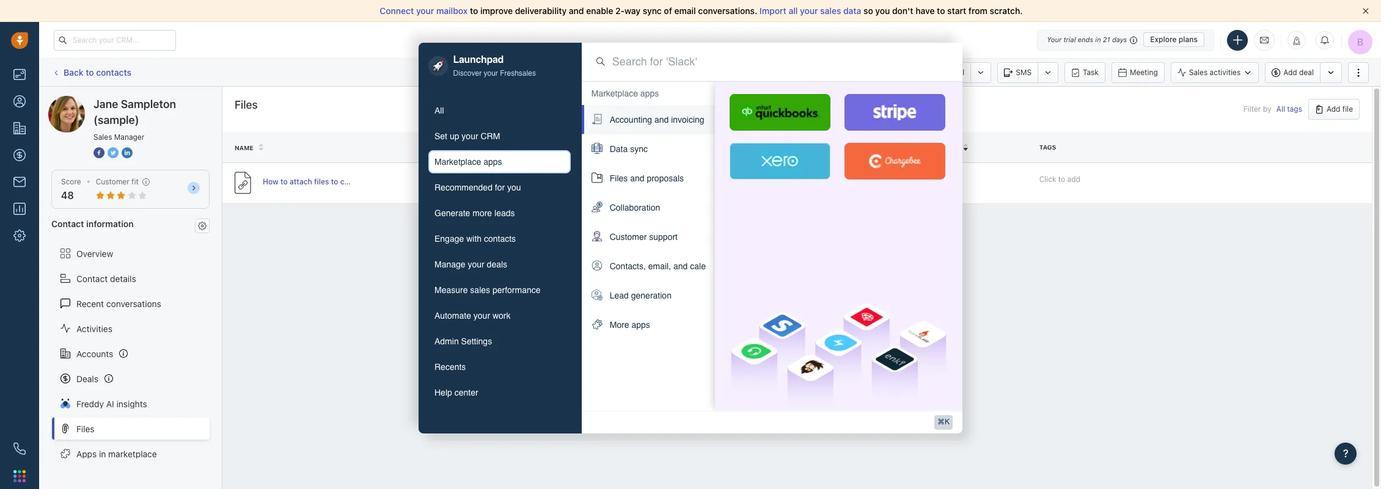 Task type: vqa. For each thing, say whether or not it's contained in the screenshot.
Engage with contacts 'button'
yes



Task type: locate. For each thing, give the bounding box(es) containing it.
2 file from the left
[[694, 144, 708, 151]]

marketplace apps heading inside list of options list box
[[591, 87, 659, 99]]

your inside automate your work button
[[473, 311, 490, 321]]

contacts?
[[340, 177, 375, 186]]

your left work
[[473, 311, 490, 321]]

file for file size
[[809, 144, 823, 151]]

customer fit
[[96, 177, 139, 186]]

days right 5 on the top of the page
[[931, 178, 947, 188]]

recommended for you
[[434, 183, 521, 193]]

files
[[235, 98, 258, 111], [610, 173, 628, 183], [76, 424, 94, 434]]

file left type
[[694, 144, 708, 151]]

days right 21
[[1112, 35, 1127, 43]]

sales left activities at the right of the page
[[1189, 68, 1208, 77]]

import
[[760, 5, 786, 16]]

add left deal
[[1283, 68, 1297, 77]]

contact down 48 button
[[51, 219, 84, 229]]

file
[[809, 144, 823, 151], [694, 144, 708, 151]]

lead
[[610, 291, 629, 300]]

back to contacts
[[64, 67, 131, 77]]

2 vertical spatial files
[[76, 424, 94, 434]]

customer left fit
[[96, 177, 129, 186]]

0 horizontal spatial file
[[694, 144, 708, 151]]

2-
[[615, 5, 625, 16]]

contacts inside button
[[484, 234, 516, 244]]

for
[[495, 183, 505, 193]]

all right by
[[1276, 105, 1285, 114]]

0 vertical spatial sales
[[820, 5, 841, 16]]

1 horizontal spatial in
[[1095, 35, 1101, 43]]

customer for customer support
[[610, 232, 647, 242]]

to left add on the top of page
[[1058, 174, 1065, 184]]

contacts for engage with contacts
[[484, 234, 516, 244]]

automate
[[434, 311, 471, 321]]

files up apps
[[76, 424, 94, 434]]

1 vertical spatial contact
[[76, 273, 108, 284]]

menu
[[715, 82, 962, 411]]

score
[[61, 177, 81, 186]]

0 vertical spatial sales
[[1189, 68, 1208, 77]]

sync right data
[[630, 144, 648, 154]]

sync
[[643, 5, 662, 16], [630, 144, 648, 154]]

freshsales
[[500, 69, 536, 78]]

contacts for back to contacts
[[96, 67, 131, 77]]

1 vertical spatial you
[[507, 183, 521, 193]]

you
[[875, 5, 890, 16], [507, 183, 521, 193]]

click
[[1039, 174, 1056, 184]]

center
[[454, 388, 478, 398]]

phone element
[[7, 437, 32, 461]]

5
[[924, 178, 929, 188]]

sampleton
[[121, 98, 176, 111]]

start
[[947, 5, 966, 16]]

and right email,
[[673, 261, 688, 271]]

you right so
[[875, 5, 890, 16]]

filter by all tags
[[1243, 105, 1302, 114]]

generate more leads
[[434, 208, 515, 218]]

0 vertical spatial add
[[1283, 68, 1297, 77]]

how to attach files to contacts?
[[263, 177, 375, 186]]

2 - from the left
[[813, 178, 816, 188]]

add deal button
[[1265, 62, 1320, 83]]

in left 21
[[1095, 35, 1101, 43]]

in right apps
[[99, 449, 106, 459]]

0 horizontal spatial sales
[[470, 285, 490, 295]]

you right for
[[507, 183, 521, 193]]

1 vertical spatial sales
[[93, 133, 112, 142]]

sync left "of"
[[643, 5, 662, 16]]

file for file type
[[694, 144, 708, 151]]

sales left data
[[820, 5, 841, 16]]

1 vertical spatial sales
[[470, 285, 490, 295]]

1 horizontal spatial days
[[1112, 35, 1127, 43]]

Search your CRM... text field
[[54, 30, 176, 50]]

0 horizontal spatial customer
[[96, 177, 129, 186]]

1 vertical spatial sync
[[630, 144, 648, 154]]

your left deals
[[468, 260, 484, 270]]

1 horizontal spatial you
[[875, 5, 890, 16]]

help
[[434, 388, 452, 398]]

files up the name
[[235, 98, 258, 111]]

0 vertical spatial customer
[[96, 177, 129, 186]]

customer up contacts,
[[610, 232, 647, 242]]

generate
[[434, 208, 470, 218]]

your left mailbox
[[416, 5, 434, 16]]

sales up facebook circled icon
[[93, 133, 112, 142]]

task button
[[1065, 62, 1105, 83]]

linkedin circled image
[[122, 147, 133, 159]]

contacts down search your crm... text box
[[96, 67, 131, 77]]

your
[[416, 5, 434, 16], [800, 5, 818, 16], [484, 69, 498, 78], [462, 131, 478, 141], [468, 260, 484, 270], [473, 311, 490, 321]]

0 horizontal spatial sales
[[93, 133, 112, 142]]

customer for customer fit
[[96, 177, 129, 186]]

automate your work
[[434, 311, 511, 321]]

add left file on the right top of page
[[1327, 104, 1340, 114]]

1 horizontal spatial files
[[235, 98, 258, 111]]

1 horizontal spatial file
[[809, 144, 823, 151]]

manage your deals
[[434, 260, 507, 270]]

accounting and invoicing
[[610, 115, 704, 125]]

0 horizontal spatial you
[[507, 183, 521, 193]]

measure
[[434, 285, 468, 295]]

1 horizontal spatial contacts
[[484, 234, 516, 244]]

to right mailbox
[[470, 5, 478, 16]]

contacts down the generate more leads button
[[484, 234, 516, 244]]

1 horizontal spatial add
[[1327, 104, 1340, 114]]

tab list
[[428, 99, 571, 405]]

add file button
[[1308, 99, 1360, 120]]

0 vertical spatial contact
[[51, 219, 84, 229]]

add
[[1283, 68, 1297, 77], [1327, 104, 1340, 114]]

engage with contacts button
[[428, 227, 571, 251]]

marketplace apps heading
[[591, 87, 659, 99], [591, 87, 659, 99]]

sales
[[820, 5, 841, 16], [470, 285, 490, 295]]

1 file from the left
[[809, 144, 823, 151]]

owner
[[579, 144, 603, 151]]

all inside button
[[434, 106, 444, 116]]

your inside the set up your crm button
[[462, 131, 478, 141]]

files right the klo
[[610, 173, 628, 183]]

files inside list of options list box
[[610, 173, 628, 183]]

sync inside list of options list box
[[630, 144, 648, 154]]

trial
[[1063, 35, 1076, 43]]

21
[[1103, 35, 1110, 43]]

file size
[[809, 144, 839, 151]]

fit
[[131, 177, 139, 186]]

0 horizontal spatial add
[[1283, 68, 1297, 77]]

customer inside list of options list box
[[610, 232, 647, 242]]

all button
[[428, 99, 571, 122]]

what's new image
[[1292, 36, 1301, 45]]

apps in marketplace
[[76, 449, 157, 459]]

1 horizontal spatial customer
[[610, 232, 647, 242]]

tab list containing all
[[428, 99, 571, 405]]

measure sales performance
[[434, 285, 541, 295]]

your down launchpad
[[484, 69, 498, 78]]

0 vertical spatial files
[[235, 98, 258, 111]]

0 horizontal spatial all
[[434, 106, 444, 116]]

to right back
[[86, 67, 94, 77]]

1 vertical spatial contacts
[[484, 234, 516, 244]]

1 vertical spatial days
[[931, 178, 947, 188]]

apps
[[76, 449, 97, 459]]

marketplace apps inside list of options list box
[[591, 88, 659, 98]]

sales inside jane sampleton (sample) sales manager
[[93, 133, 112, 142]]

connect
[[380, 5, 414, 16]]

and left enable
[[569, 5, 584, 16]]

0 horizontal spatial contacts
[[96, 67, 131, 77]]

marketplace apps button
[[428, 150, 571, 174]]

sales up automate your work
[[470, 285, 490, 295]]

0 vertical spatial contacts
[[96, 67, 131, 77]]

work
[[492, 311, 511, 321]]

task
[[1083, 68, 1099, 77]]

days
[[1112, 35, 1127, 43], [931, 178, 947, 188]]

performance
[[492, 285, 541, 295]]

your right up
[[462, 131, 478, 141]]

contact up 'recent'
[[76, 273, 108, 284]]

48 button
[[61, 190, 74, 201]]

1 vertical spatial add
[[1327, 104, 1340, 114]]

facebook circled image
[[93, 147, 104, 159]]

manager
[[114, 133, 144, 142]]

to
[[470, 5, 478, 16], [937, 5, 945, 16], [86, 67, 94, 77], [1058, 174, 1065, 184], [280, 177, 288, 186], [331, 177, 338, 186]]

add inside add file button
[[1327, 104, 1340, 114]]

data
[[843, 5, 861, 16]]

2 horizontal spatial files
[[610, 173, 628, 183]]

add for add deal
[[1283, 68, 1297, 77]]

type
[[709, 144, 726, 151]]

1 vertical spatial customer
[[610, 232, 647, 242]]

k
[[945, 418, 950, 427]]

file left size
[[809, 144, 823, 151]]

0 horizontal spatial in
[[99, 449, 106, 459]]

by
[[1263, 105, 1271, 114]]

add inside add deal "button"
[[1283, 68, 1297, 77]]

connect your mailbox to improve deliverability and enable 2-way sync of email conversations. import all your sales data so you don't have to start from scratch.
[[380, 5, 1023, 16]]

launchpad
[[453, 54, 503, 65]]

contact for contact information
[[51, 219, 84, 229]]

admin settings
[[434, 337, 492, 347]]

crm
[[481, 131, 500, 141]]

to right how
[[280, 177, 288, 186]]

1 horizontal spatial sales
[[820, 5, 841, 16]]

way
[[625, 5, 640, 16]]

all up 'set'
[[434, 106, 444, 116]]

engage with contacts
[[434, 234, 516, 244]]

apps inside heading
[[640, 88, 659, 98]]

-
[[809, 178, 813, 188], [813, 178, 816, 188]]

⌘
[[937, 418, 945, 427]]

so
[[863, 5, 873, 16]]

and left "invoicing"
[[654, 115, 669, 125]]

1 horizontal spatial sales
[[1189, 68, 1208, 77]]

marketplace
[[591, 88, 638, 98], [591, 88, 638, 98], [434, 157, 481, 167]]

1 vertical spatial files
[[610, 173, 628, 183]]

0 horizontal spatial files
[[76, 424, 94, 434]]

on
[[948, 144, 958, 151]]

ai
[[106, 399, 114, 409]]

0 vertical spatial days
[[1112, 35, 1127, 43]]



Task type: describe. For each thing, give the bounding box(es) containing it.
information
[[86, 219, 134, 229]]

tags
[[1287, 105, 1302, 114]]

48
[[61, 190, 74, 201]]

deliverability
[[515, 5, 567, 16]]

deal
[[1299, 68, 1314, 77]]

launchpad discover your freshsales
[[453, 54, 536, 78]]

discover
[[453, 69, 482, 78]]

admin
[[434, 337, 459, 347]]

marketplace inside button
[[434, 157, 481, 167]]

recents
[[434, 362, 466, 372]]

collaboration
[[610, 203, 660, 212]]

explore plans link
[[1143, 32, 1204, 47]]

0 horizontal spatial days
[[931, 178, 947, 188]]

generate more leads button
[[428, 202, 571, 225]]

manage your deals button
[[428, 253, 571, 276]]

contact information
[[51, 219, 134, 229]]

automate your work button
[[428, 304, 571, 328]]

add deal
[[1283, 68, 1314, 77]]

your inside launchpad discover your freshsales
[[484, 69, 498, 78]]

back to contacts link
[[51, 63, 132, 82]]

Search for 'Slack' field
[[612, 54, 948, 70]]

recents button
[[428, 356, 571, 379]]

jane sampleton (sample) sales manager
[[93, 98, 176, 142]]

--
[[809, 178, 816, 188]]

lead generation
[[610, 291, 672, 300]]

more apps
[[610, 320, 650, 330]]

your right all
[[800, 5, 818, 16]]

⌘ k
[[937, 418, 950, 427]]

data
[[610, 144, 628, 154]]

sales activities
[[1189, 68, 1241, 77]]

contact for contact details
[[76, 273, 108, 284]]

recommended
[[434, 183, 492, 193]]

you inside button
[[507, 183, 521, 193]]

jane
[[93, 98, 118, 111]]

all
[[789, 5, 798, 16]]

twitter circled image
[[108, 147, 119, 159]]

invoicing
[[671, 115, 704, 125]]

marketplace
[[108, 449, 157, 459]]

and left proposals
[[630, 173, 644, 183]]

set
[[434, 131, 447, 141]]

phone image
[[13, 443, 26, 455]]

your inside manage your deals button
[[468, 260, 484, 270]]

1 - from the left
[[809, 178, 813, 188]]

freddy ai insights
[[76, 399, 147, 409]]

accounts
[[76, 349, 113, 359]]

overview
[[76, 248, 113, 259]]

set up your crm button
[[428, 125, 571, 148]]

recent conversations
[[76, 299, 161, 309]]

0 vertical spatial in
[[1095, 35, 1101, 43]]

details
[[110, 273, 136, 284]]

add for add file
[[1327, 104, 1340, 114]]

admin settings button
[[428, 330, 571, 353]]

conversations
[[106, 299, 161, 309]]

link
[[694, 178, 709, 188]]

with
[[466, 234, 482, 244]]

0 vertical spatial you
[[875, 5, 890, 16]]

name
[[235, 144, 253, 151]]

scratch.
[[990, 5, 1023, 16]]

to right files
[[331, 177, 338, 186]]

contact details
[[76, 273, 136, 284]]

sales inside "button"
[[470, 285, 490, 295]]

recommended for you button
[[428, 176, 571, 199]]

freshworks switcher image
[[13, 470, 26, 483]]

close image
[[1363, 8, 1369, 14]]

manage
[[434, 260, 465, 270]]

mng settings image
[[198, 222, 207, 230]]

insights
[[116, 399, 147, 409]]

size
[[824, 144, 839, 151]]

brad
[[579, 178, 596, 188]]

your trial ends in 21 days
[[1047, 35, 1127, 43]]

1 vertical spatial in
[[99, 449, 106, 459]]

contacts, email, and calendar
[[610, 261, 723, 271]]

added on
[[924, 144, 958, 151]]

list of options list box
[[582, 81, 723, 340]]

measure sales performance button
[[428, 279, 571, 302]]

how to attach files to contacts? link
[[263, 177, 375, 190]]

settings
[[461, 337, 492, 347]]

apps inside button
[[483, 157, 502, 167]]

marketplace inside heading
[[591, 88, 638, 98]]

file
[[1342, 104, 1353, 114]]

conversations.
[[698, 5, 757, 16]]

generation
[[631, 291, 672, 300]]

more
[[473, 208, 492, 218]]

deals
[[487, 260, 507, 270]]

send email image
[[1260, 35, 1269, 45]]

brad klo
[[579, 178, 609, 188]]

press-command-k-to-open-and-close element
[[934, 415, 953, 430]]

engage
[[434, 234, 464, 244]]

call button
[[933, 62, 971, 83]]

meeting button
[[1111, 62, 1165, 83]]

freddy
[[76, 399, 104, 409]]

mailbox
[[436, 5, 468, 16]]

sms
[[1016, 68, 1032, 77]]

data sync
[[610, 144, 648, 154]]

ends
[[1078, 35, 1093, 43]]

1 horizontal spatial all
[[1276, 105, 1285, 114]]

improve
[[480, 5, 513, 16]]

files
[[314, 177, 329, 186]]

add
[[1067, 174, 1080, 184]]

from
[[968, 5, 987, 16]]

up
[[450, 131, 459, 141]]

set up your crm
[[434, 131, 500, 141]]

to left start at the right of page
[[937, 5, 945, 16]]

email
[[674, 5, 696, 16]]

marketplace apps inside marketplace apps button
[[434, 157, 502, 167]]

leads
[[494, 208, 515, 218]]

activities
[[1210, 68, 1241, 77]]

0 vertical spatial sync
[[643, 5, 662, 16]]

contacts,
[[610, 261, 646, 271]]

connect your mailbox link
[[380, 5, 470, 16]]



